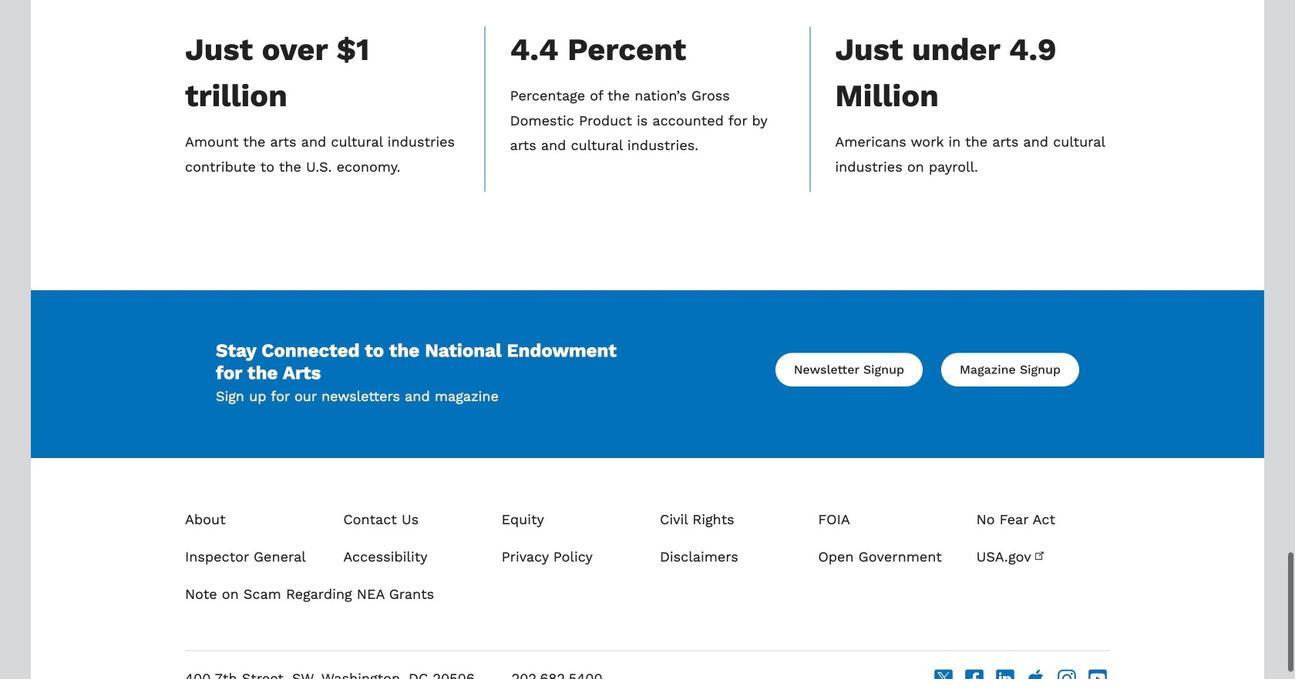 Task type: vqa. For each thing, say whether or not it's contained in the screenshot.
(Link Is External) icon in the right of the page
yes



Task type: locate. For each thing, give the bounding box(es) containing it.
menu item
[[173, 508, 331, 545], [331, 508, 489, 545], [489, 508, 648, 545], [648, 508, 806, 545], [806, 508, 964, 545], [964, 508, 1122, 545], [173, 545, 331, 583], [331, 545, 489, 583], [489, 545, 648, 583], [648, 545, 806, 583], [806, 545, 964, 583], [173, 583, 1122, 620]]

(link is external) image
[[1034, 549, 1047, 561]]

menu
[[173, 477, 1122, 651]]



